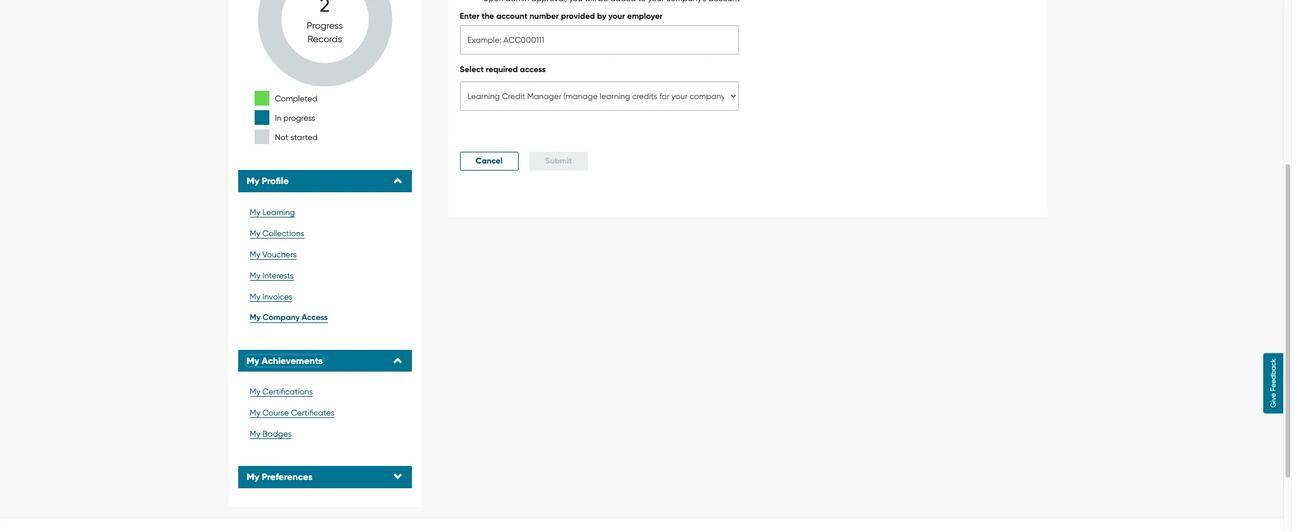 Task type: locate. For each thing, give the bounding box(es) containing it.
chevron up image inside my achievements button
[[393, 357, 403, 366]]

enter
[[460, 11, 480, 21]]

my certifications
[[250, 387, 313, 397]]

certifications
[[262, 387, 313, 397]]

my vouchers button
[[247, 247, 403, 262]]

achievements
[[262, 355, 323, 367]]

company
[[263, 313, 300, 323]]

my left the badges
[[250, 430, 260, 439]]

1 vertical spatial chevron up image
[[393, 357, 403, 366]]

preferences
[[262, 472, 313, 483]]

my for my interests
[[250, 271, 260, 280]]

progress
[[307, 20, 343, 31]]

my preferences button
[[247, 472, 403, 483]]

my for my learning
[[250, 208, 260, 217]]

my left company in the left bottom of the page
[[250, 313, 261, 323]]

my company access
[[250, 313, 328, 323]]

my for my course certificates
[[250, 409, 260, 418]]

my invoices
[[250, 292, 292, 301]]

collections
[[262, 229, 304, 238]]

my for my company access
[[250, 313, 261, 323]]

my for my vouchers
[[250, 250, 260, 259]]

my left profile
[[247, 176, 259, 187]]

chevron down image
[[393, 473, 403, 483]]

my profile
[[247, 176, 289, 187]]

my badges
[[250, 430, 292, 439]]

chevron up image inside my profile button
[[393, 177, 403, 186]]

my left certifications
[[250, 387, 260, 397]]

my
[[247, 176, 259, 187], [250, 208, 260, 217], [250, 229, 260, 238], [250, 250, 260, 259], [250, 271, 260, 280], [250, 292, 260, 301], [250, 313, 261, 323], [247, 355, 259, 367], [250, 387, 260, 397], [250, 409, 260, 418], [250, 430, 260, 439], [247, 472, 259, 483]]

my left learning
[[250, 208, 260, 217]]

access
[[520, 65, 546, 75]]

invoices
[[262, 292, 292, 301]]

my down my learning
[[250, 229, 260, 238]]

my vouchers
[[250, 250, 297, 259]]

my left interests
[[250, 271, 260, 280]]

my course certificates
[[250, 409, 334, 418]]

account
[[496, 11, 528, 21]]

my left preferences
[[247, 472, 259, 483]]

2 chevron up image from the top
[[393, 357, 403, 366]]

required
[[486, 65, 518, 75]]

my left course
[[250, 409, 260, 418]]

progress records
[[307, 20, 343, 45]]

my course certificates button
[[247, 406, 403, 421]]

select
[[460, 65, 484, 75]]

employer
[[627, 11, 663, 21]]

1 chevron up image from the top
[[393, 177, 403, 186]]

my for my achievements
[[247, 355, 259, 367]]

learning
[[262, 208, 295, 217]]

chevron up image
[[393, 177, 403, 186], [393, 357, 403, 366]]

my for my certifications
[[250, 387, 260, 397]]

my left the invoices
[[250, 292, 260, 301]]

my achievements
[[247, 355, 323, 367]]

my left achievements
[[247, 355, 259, 367]]

cancel
[[476, 156, 503, 166]]

0 vertical spatial chevron up image
[[393, 177, 403, 186]]

my left vouchers
[[250, 250, 260, 259]]

select required access
[[460, 65, 546, 75]]

badges
[[262, 430, 292, 439]]

by
[[597, 11, 606, 21]]

my for my invoices
[[250, 292, 260, 301]]

my for my preferences
[[247, 472, 259, 483]]

course
[[262, 409, 289, 418]]

chevron up image for achievements
[[393, 357, 403, 366]]

profile
[[262, 176, 289, 187]]

my for my collections
[[250, 229, 260, 238]]

my collections button
[[247, 226, 403, 241]]



Task type: vqa. For each thing, say whether or not it's contained in the screenshot.
the topmost Edit
no



Task type: describe. For each thing, give the bounding box(es) containing it.
my interests button
[[247, 268, 403, 283]]

my profile button
[[247, 176, 403, 187]]

my learning
[[250, 208, 295, 217]]

vouchers
[[262, 250, 297, 259]]

my for my badges
[[250, 430, 260, 439]]

my profile button
[[247, 176, 403, 187]]

my achievements button
[[247, 355, 403, 367]]

my for my profile
[[247, 176, 259, 187]]

my achievements button
[[247, 355, 403, 367]]

my preferences
[[247, 472, 313, 483]]

Example: ACC000111 text field
[[460, 25, 738, 55]]

my collections
[[250, 229, 304, 238]]

my preferences button
[[247, 472, 403, 483]]

my interests
[[250, 271, 294, 280]]

your
[[608, 11, 625, 21]]

access
[[302, 313, 328, 323]]

records
[[307, 33, 342, 45]]

provided
[[561, 11, 595, 21]]

my learning button
[[247, 205, 403, 220]]

enter the account number provided by your employer
[[460, 11, 663, 21]]

my certifications button
[[247, 385, 403, 400]]

cancel button
[[460, 152, 518, 171]]

chevron up image for profile
[[393, 177, 403, 186]]

certificates
[[291, 409, 334, 418]]

my badges button
[[247, 427, 403, 442]]

interests
[[262, 271, 294, 280]]

my company access button
[[247, 310, 403, 326]]

the
[[482, 11, 494, 21]]

number
[[530, 11, 559, 21]]

my invoices button
[[247, 289, 403, 304]]



